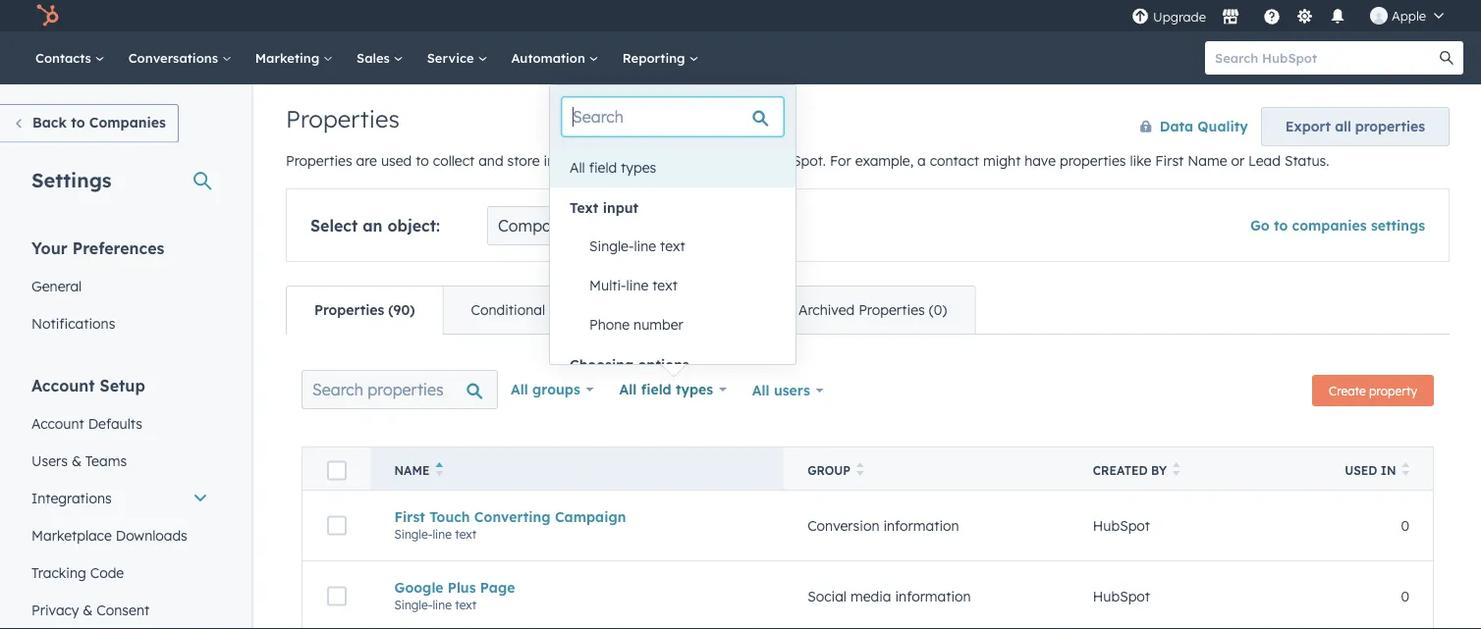 Task type: describe. For each thing, give the bounding box(es) containing it.
hubspot.
[[766, 152, 827, 170]]

tracking code link
[[20, 555, 220, 592]]

tracking
[[31, 565, 86, 582]]

properties left (0)
[[859, 302, 925, 319]]

properties inside button
[[1356, 118, 1426, 135]]

all for all groups popup button
[[511, 381, 528, 398]]

ascending sort. press to sort descending. element
[[436, 463, 443, 480]]

all users button
[[740, 370, 837, 412]]

reporting
[[623, 50, 689, 66]]

back
[[32, 114, 67, 131]]

0 for social media information
[[1402, 588, 1410, 606]]

conversations link
[[117, 31, 244, 85]]

data quality
[[1160, 118, 1249, 135]]

quality
[[1198, 118, 1249, 135]]

conditional property logic
[[471, 302, 640, 319]]

account for account defaults
[[31, 415, 84, 432]]

your preferences element
[[20, 237, 220, 342]]

multi-
[[590, 277, 627, 294]]

google plus page single-line text
[[395, 580, 515, 613]]

all field types button
[[607, 370, 740, 410]]

all groups button
[[498, 370, 607, 410]]

notifications
[[31, 315, 115, 332]]

media
[[851, 588, 892, 606]]

(90)
[[389, 302, 415, 319]]

apple button
[[1359, 0, 1456, 31]]

settings link
[[1293, 5, 1318, 26]]

conditional property logic link
[[443, 287, 668, 334]]

plus
[[448, 580, 476, 597]]

choosing options button
[[550, 349, 796, 382]]

campaign
[[555, 509, 626, 526]]

press to sort. image for group
[[857, 463, 864, 477]]

upgrade
[[1154, 9, 1207, 25]]

properties inside popup button
[[574, 216, 650, 236]]

Search search field
[[562, 97, 784, 137]]

contacts
[[35, 50, 95, 66]]

archived properties (0) link
[[770, 287, 975, 334]]

single-line text button
[[570, 227, 796, 266]]

input
[[603, 199, 639, 217]]

records
[[699, 152, 747, 170]]

name button
[[371, 448, 784, 491]]

text
[[570, 199, 599, 217]]

multi-line text
[[590, 277, 678, 294]]

users
[[31, 453, 68, 470]]

1 horizontal spatial to
[[416, 152, 429, 170]]

users & teams
[[31, 453, 127, 470]]

hubspot for conversion information
[[1094, 518, 1151, 535]]

all field types inside button
[[570, 159, 657, 176]]

field inside all field types button
[[589, 159, 617, 176]]

marketing link
[[244, 31, 345, 85]]

back to companies
[[32, 114, 166, 131]]

privacy & consent link
[[20, 592, 220, 629]]

privacy & consent
[[31, 602, 150, 619]]

first inside "first touch converting campaign single-line text"
[[395, 509, 425, 526]]

all for all field types popup button
[[620, 381, 637, 398]]

all for all users popup button
[[753, 382, 770, 399]]

integrations button
[[20, 480, 220, 517]]

page
[[480, 580, 515, 597]]

all users
[[753, 382, 811, 399]]

in
[[1382, 464, 1397, 479]]

tab panel containing all groups
[[286, 334, 1450, 630]]

about
[[624, 152, 662, 170]]

service
[[427, 50, 478, 66]]

0 vertical spatial information
[[544, 152, 620, 170]]

2 vertical spatial information
[[896, 588, 972, 606]]

hubspot image
[[35, 4, 59, 28]]

settings
[[31, 168, 112, 192]]

used in button
[[1316, 448, 1434, 491]]

properties for properties
[[286, 104, 400, 134]]

select
[[311, 216, 358, 236]]

marketing
[[255, 50, 323, 66]]

settings
[[1372, 217, 1426, 234]]

integrations
[[31, 490, 112, 507]]

& for users
[[72, 453, 82, 470]]

created by button
[[1070, 448, 1316, 491]]

used
[[381, 152, 412, 170]]

tracking code
[[31, 565, 124, 582]]

store
[[508, 152, 540, 170]]

group
[[808, 464, 851, 479]]

field inside all field types popup button
[[641, 381, 672, 398]]

privacy
[[31, 602, 79, 619]]

group button
[[784, 448, 1070, 491]]

text inside "first touch converting campaign single-line text"
[[455, 527, 477, 542]]

options
[[638, 357, 690, 374]]

google plus page button
[[395, 580, 761, 597]]

in
[[751, 152, 762, 170]]

marketplace
[[31, 527, 112, 544]]

archived properties (0)
[[799, 302, 948, 319]]

settings image
[[1297, 8, 1314, 26]]

search image
[[1441, 51, 1454, 65]]

all
[[1336, 118, 1352, 135]]

export all properties
[[1286, 118, 1426, 135]]

& for privacy
[[83, 602, 93, 619]]

1 horizontal spatial properties
[[1060, 152, 1127, 170]]

are
[[356, 152, 377, 170]]

first touch converting campaign button
[[395, 509, 761, 526]]

account defaults link
[[20, 405, 220, 443]]

text inside single-line text button
[[660, 238, 686, 255]]

a
[[918, 152, 926, 170]]

ascending sort. press to sort descending. image
[[436, 463, 443, 477]]

phone number button
[[570, 306, 796, 345]]

text input button
[[550, 192, 796, 225]]

phone
[[590, 316, 630, 334]]

collect
[[433, 152, 475, 170]]

reporting link
[[611, 31, 711, 85]]

consent
[[97, 602, 150, 619]]



Task type: locate. For each thing, give the bounding box(es) containing it.
property inside "link"
[[549, 302, 605, 319]]

1 0 from the top
[[1402, 518, 1410, 535]]

account for account setup
[[31, 376, 95, 396]]

tab list
[[286, 286, 976, 335]]

property inside "button"
[[1370, 384, 1418, 398]]

all down choosing options
[[620, 381, 637, 398]]

0 horizontal spatial name
[[395, 464, 430, 479]]

notifications button
[[1322, 0, 1355, 31]]

0 vertical spatial name
[[1188, 152, 1228, 170]]

0 horizontal spatial field
[[589, 159, 617, 176]]

property for create
[[1370, 384, 1418, 398]]

all field types up input
[[570, 159, 657, 176]]

go to companies settings button
[[1251, 217, 1426, 234]]

single- inside google plus page single-line text
[[395, 598, 433, 613]]

press to sort. element for group
[[857, 463, 864, 480]]

all up text
[[570, 159, 585, 176]]

2 horizontal spatial properties
[[1356, 118, 1426, 135]]

2 horizontal spatial press to sort. element
[[1403, 463, 1410, 480]]

2 vertical spatial single-
[[395, 598, 433, 613]]

single- down 'text input'
[[590, 238, 634, 255]]

name inside 'button'
[[395, 464, 430, 479]]

setup
[[100, 376, 145, 396]]

line up logic
[[627, 277, 649, 294]]

properties for properties (90)
[[314, 302, 384, 319]]

all field types down options
[[620, 381, 714, 398]]

press to sort. element
[[857, 463, 864, 480], [1173, 463, 1181, 480], [1403, 463, 1410, 480]]

text down text input button
[[660, 238, 686, 255]]

company
[[498, 216, 570, 236]]

information up text
[[544, 152, 620, 170]]

all
[[570, 159, 585, 176], [511, 381, 528, 398], [620, 381, 637, 398], [753, 382, 770, 399]]

used
[[1346, 464, 1378, 479]]

to right used
[[416, 152, 429, 170]]

upgrade image
[[1132, 8, 1150, 26]]

press to sort. element inside group button
[[857, 463, 864, 480]]

tab panel
[[286, 334, 1450, 630]]

1 horizontal spatial field
[[641, 381, 672, 398]]

line up multi-line text
[[634, 238, 657, 255]]

to right 'back'
[[71, 114, 85, 131]]

1 vertical spatial properties
[[1060, 152, 1127, 170]]

text inside multi-line text button
[[653, 277, 678, 294]]

first
[[1156, 152, 1184, 170], [395, 509, 425, 526]]

0 vertical spatial field
[[589, 159, 617, 176]]

press to sort. image for used in
[[1403, 463, 1410, 477]]

list box
[[550, 148, 796, 581]]

example,
[[856, 152, 914, 170]]

company properties button
[[487, 206, 735, 246]]

0 horizontal spatial first
[[395, 509, 425, 526]]

archived
[[799, 302, 855, 319]]

0 horizontal spatial types
[[621, 159, 657, 176]]

0 vertical spatial hubspot
[[1094, 518, 1151, 535]]

notifications link
[[20, 305, 220, 342]]

marketplaces image
[[1222, 9, 1240, 27]]

apple
[[1392, 7, 1427, 24]]

& right users
[[72, 453, 82, 470]]

account up the account defaults
[[31, 376, 95, 396]]

1 vertical spatial to
[[416, 152, 429, 170]]

general link
[[20, 268, 220, 305]]

all left groups
[[511, 381, 528, 398]]

all inside button
[[570, 159, 585, 176]]

properties up the single-line text
[[574, 216, 650, 236]]

1 press to sort. element from the left
[[857, 463, 864, 480]]

types left your
[[621, 159, 657, 176]]

properties up are at the left top
[[286, 104, 400, 134]]

all groups
[[511, 381, 581, 398]]

downloads
[[116, 527, 188, 544]]

hubspot for social media information
[[1094, 588, 1151, 606]]

2 0 from the top
[[1402, 588, 1410, 606]]

properties left (90)
[[314, 302, 384, 319]]

& right privacy
[[83, 602, 93, 619]]

1 vertical spatial first
[[395, 509, 425, 526]]

& inside privacy & consent link
[[83, 602, 93, 619]]

2 horizontal spatial press to sort. image
[[1403, 463, 1410, 477]]

press to sort. image right the by
[[1173, 463, 1181, 477]]

line down plus
[[433, 598, 452, 613]]

to for go
[[1275, 217, 1289, 234]]

property
[[549, 302, 605, 319], [1370, 384, 1418, 398]]

press to sort. element inside created by button
[[1173, 463, 1181, 480]]

used in
[[1346, 464, 1397, 479]]

code
[[90, 565, 124, 582]]

0 vertical spatial &
[[72, 453, 82, 470]]

press to sort. image inside created by button
[[1173, 463, 1181, 477]]

multi-line text button
[[570, 266, 796, 306]]

2 vertical spatial properties
[[574, 216, 650, 236]]

create
[[1330, 384, 1367, 398]]

0 horizontal spatial to
[[71, 114, 85, 131]]

account
[[31, 376, 95, 396], [31, 415, 84, 432]]

first left touch
[[395, 509, 425, 526]]

field left 'about'
[[589, 159, 617, 176]]

like
[[1131, 152, 1152, 170]]

automation link
[[500, 31, 611, 85]]

field
[[589, 159, 617, 176], [641, 381, 672, 398]]

&
[[72, 453, 82, 470], [83, 602, 93, 619]]

0 horizontal spatial &
[[72, 453, 82, 470]]

list box containing all field types
[[550, 148, 796, 581]]

& inside users & teams link
[[72, 453, 82, 470]]

information down group button at the right of page
[[884, 518, 960, 535]]

1 horizontal spatial press to sort. element
[[1173, 463, 1181, 480]]

0 vertical spatial to
[[71, 114, 85, 131]]

0 horizontal spatial press to sort. element
[[857, 463, 864, 480]]

1 vertical spatial &
[[83, 602, 93, 619]]

data quality button
[[1120, 107, 1250, 146]]

account setup element
[[20, 375, 220, 630]]

all left users
[[753, 382, 770, 399]]

name left ascending sort. press to sort descending. "element"
[[395, 464, 430, 479]]

1 vertical spatial 0
[[1402, 588, 1410, 606]]

text inside google plus page single-line text
[[455, 598, 477, 613]]

2 hubspot from the top
[[1094, 588, 1151, 606]]

1 vertical spatial all field types
[[620, 381, 714, 398]]

and
[[479, 152, 504, 170]]

1 horizontal spatial types
[[676, 381, 714, 398]]

all field types inside popup button
[[620, 381, 714, 398]]

0 vertical spatial first
[[1156, 152, 1184, 170]]

text input
[[570, 199, 639, 217]]

1 vertical spatial name
[[395, 464, 430, 479]]

1 horizontal spatial name
[[1188, 152, 1228, 170]]

single- inside "first touch converting campaign single-line text"
[[395, 527, 433, 542]]

export all properties button
[[1262, 107, 1450, 146]]

all field types button
[[550, 148, 796, 188]]

press to sort. element right in
[[1403, 463, 1410, 480]]

properties left are at the left top
[[286, 152, 352, 170]]

single- down google
[[395, 598, 433, 613]]

text down plus
[[455, 598, 477, 613]]

preferences
[[72, 238, 165, 258]]

name
[[1188, 152, 1228, 170], [395, 464, 430, 479]]

0 horizontal spatial property
[[549, 302, 605, 319]]

0 for conversion information
[[1402, 518, 1410, 535]]

your preferences
[[31, 238, 165, 258]]

0 horizontal spatial press to sort. image
[[857, 463, 864, 477]]

1 account from the top
[[31, 376, 95, 396]]

to for back
[[71, 114, 85, 131]]

properties
[[1356, 118, 1426, 135], [1060, 152, 1127, 170], [574, 216, 650, 236]]

2 press to sort. image from the left
[[1173, 463, 1181, 477]]

phone number
[[590, 316, 684, 334]]

back to companies link
[[0, 104, 179, 143]]

1 vertical spatial types
[[676, 381, 714, 398]]

property right create at the right bottom of page
[[1370, 384, 1418, 398]]

single- down touch
[[395, 527, 433, 542]]

1 horizontal spatial &
[[83, 602, 93, 619]]

create property
[[1330, 384, 1418, 398]]

users & teams link
[[20, 443, 220, 480]]

press to sort. image for created by
[[1173, 463, 1181, 477]]

0 vertical spatial property
[[549, 302, 605, 319]]

company properties
[[498, 216, 650, 236]]

1 hubspot from the top
[[1094, 518, 1151, 535]]

3 press to sort. element from the left
[[1403, 463, 1410, 480]]

tab list containing properties (90)
[[286, 286, 976, 335]]

press to sort. element for created by
[[1173, 463, 1181, 480]]

properties are used to collect and store information about your records in hubspot. for example, a contact might have properties like first name or lead status.
[[286, 152, 1330, 170]]

press to sort. image right group
[[857, 463, 864, 477]]

line down touch
[[433, 527, 452, 542]]

3 press to sort. image from the left
[[1403, 463, 1410, 477]]

field down options
[[641, 381, 672, 398]]

sales
[[357, 50, 394, 66]]

text down touch
[[455, 527, 477, 542]]

properties (90) link
[[287, 287, 443, 334]]

types down options
[[676, 381, 714, 398]]

single- inside button
[[590, 238, 634, 255]]

0 vertical spatial account
[[31, 376, 95, 396]]

press to sort. element inside used in button
[[1403, 463, 1410, 480]]

automation
[[511, 50, 589, 66]]

1 press to sort. image from the left
[[857, 463, 864, 477]]

information right media
[[896, 588, 972, 606]]

press to sort. image inside used in button
[[1403, 463, 1410, 477]]

to right go at top
[[1275, 217, 1289, 234]]

1 horizontal spatial press to sort. image
[[1173, 463, 1181, 477]]

types inside popup button
[[676, 381, 714, 398]]

sales link
[[345, 31, 415, 85]]

press to sort. element for used in
[[1403, 463, 1410, 480]]

for
[[830, 152, 852, 170]]

press to sort. element right the by
[[1173, 463, 1181, 480]]

choosing
[[570, 357, 634, 374]]

companies
[[1293, 217, 1368, 234]]

0 vertical spatial all field types
[[570, 159, 657, 176]]

types inside button
[[621, 159, 657, 176]]

0 vertical spatial properties
[[1356, 118, 1426, 135]]

1 horizontal spatial first
[[1156, 152, 1184, 170]]

contacts link
[[24, 31, 117, 85]]

object:
[[388, 216, 440, 236]]

1 vertical spatial information
[[884, 518, 960, 535]]

users
[[774, 382, 811, 399]]

choosing options
[[570, 357, 690, 374]]

social media information
[[808, 588, 972, 606]]

1 vertical spatial field
[[641, 381, 672, 398]]

converting
[[475, 509, 551, 526]]

Search HubSpot search field
[[1206, 41, 1447, 75]]

line inside google plus page single-line text
[[433, 598, 452, 613]]

properties right all
[[1356, 118, 1426, 135]]

line
[[634, 238, 657, 255], [627, 277, 649, 294], [433, 527, 452, 542], [433, 598, 452, 613]]

help button
[[1256, 0, 1289, 31]]

search button
[[1431, 41, 1464, 75]]

press to sort. image
[[857, 463, 864, 477], [1173, 463, 1181, 477], [1403, 463, 1410, 477]]

0 horizontal spatial properties
[[574, 216, 650, 236]]

logic
[[609, 302, 640, 319]]

1 vertical spatial single-
[[395, 527, 433, 542]]

0 vertical spatial 0
[[1402, 518, 1410, 535]]

property down multi-
[[549, 302, 605, 319]]

text up number
[[653, 277, 678, 294]]

properties for properties are used to collect and store information about your records in hubspot. for example, a contact might have properties like first name or lead status.
[[286, 152, 352, 170]]

line inside "first touch converting campaign single-line text"
[[433, 527, 452, 542]]

1 horizontal spatial property
[[1370, 384, 1418, 398]]

notifications image
[[1330, 9, 1347, 27]]

1 vertical spatial account
[[31, 415, 84, 432]]

menu containing apple
[[1130, 0, 1458, 31]]

2 press to sort. element from the left
[[1173, 463, 1181, 480]]

1 vertical spatial property
[[1370, 384, 1418, 398]]

2 horizontal spatial to
[[1275, 217, 1289, 234]]

property for conditional
[[549, 302, 605, 319]]

0 vertical spatial single-
[[590, 238, 634, 255]]

properties (90)
[[314, 302, 415, 319]]

created by
[[1094, 464, 1168, 479]]

to inside back to companies link
[[71, 114, 85, 131]]

help image
[[1264, 9, 1281, 27]]

press to sort. image inside group button
[[857, 463, 864, 477]]

status.
[[1285, 152, 1330, 170]]

2 vertical spatial to
[[1275, 217, 1289, 234]]

2 account from the top
[[31, 415, 84, 432]]

bob builder image
[[1371, 7, 1389, 25]]

go
[[1251, 217, 1270, 234]]

text
[[660, 238, 686, 255], [653, 277, 678, 294], [455, 527, 477, 542], [455, 598, 477, 613]]

press to sort. element right group
[[857, 463, 864, 480]]

conversion information
[[808, 518, 960, 535]]

name left the or
[[1188, 152, 1228, 170]]

press to sort. image right in
[[1403, 463, 1410, 477]]

first right like
[[1156, 152, 1184, 170]]

1 vertical spatial hubspot
[[1094, 588, 1151, 606]]

menu
[[1130, 0, 1458, 31]]

0 vertical spatial types
[[621, 159, 657, 176]]

conditional
[[471, 302, 545, 319]]

properties left like
[[1060, 152, 1127, 170]]

account up users
[[31, 415, 84, 432]]

your
[[31, 238, 68, 258]]

Search search field
[[302, 370, 498, 410]]

export
[[1286, 118, 1332, 135]]



Task type: vqa. For each thing, say whether or not it's contained in the screenshot.
the object:
yes



